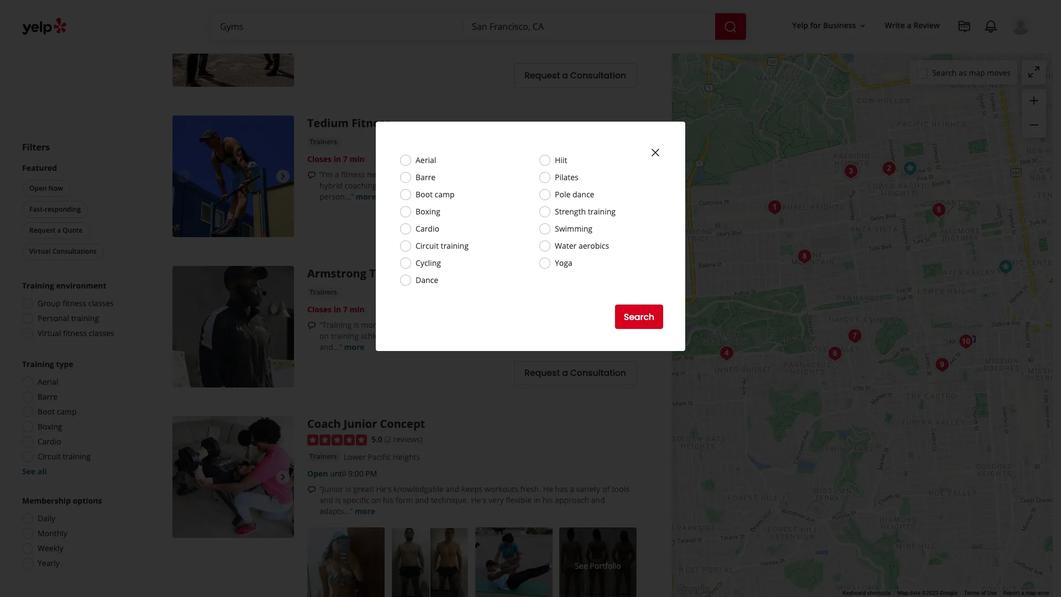 Task type: locate. For each thing, give the bounding box(es) containing it.
is for coach
[[346, 484, 351, 494]]

0 vertical spatial closes
[[307, 154, 332, 164]]

me,
[[430, 319, 444, 330]]

2 trainers from the top
[[310, 137, 337, 146]]

your
[[431, 180, 447, 191]]

a left quote
[[57, 226, 61, 235]]

16 speech v2 image for coach
[[307, 485, 316, 494]]

1 horizontal spatial his
[[543, 495, 553, 505]]

fresh.
[[521, 484, 541, 494]]

0 horizontal spatial his
[[383, 495, 394, 505]]

3 16 speech v2 image from the top
[[307, 485, 316, 494]]

strength
[[555, 206, 586, 217]]

"i'm a fitness nerd with over 10 years of experience. i offer 1:1 online, in-person, and hybrid coaching. i will travel to your house or an agreed upon location for in- person…"
[[320, 169, 622, 202]]

min up "training
[[350, 304, 365, 314]]

2 vertical spatial request a consultation
[[525, 367, 626, 379]]

1 horizontal spatial circuit
[[416, 241, 439, 251]]

training up 'group'
[[22, 280, 54, 291]]

is for armstrong
[[354, 319, 359, 330]]

0 vertical spatial fitness
[[341, 169, 365, 180]]

0 vertical spatial circuit training
[[416, 241, 469, 251]]

0 horizontal spatial camp
[[57, 406, 77, 417]]

more link down "specific" at the left
[[355, 506, 375, 517]]

form
[[396, 495, 413, 505]]

see for see portfolio
[[575, 561, 588, 571]]

trainers button for 4th trainers link from the bottom
[[307, 0, 339, 11]]

virtual for virtual consultations
[[29, 247, 51, 256]]

tedium fitness image
[[172, 115, 294, 237]]

1 horizontal spatial i
[[507, 169, 509, 180]]

1 request a consultation button from the top
[[514, 63, 637, 87]]

cardio inside 'search' dialog
[[416, 223, 439, 234]]

1 request a consultation from the top
[[525, 69, 626, 82]]

16 speech v2 image
[[307, 34, 316, 43], [307, 321, 316, 330], [307, 485, 316, 494]]

1 horizontal spatial is
[[346, 484, 351, 494]]

keeps
[[462, 484, 483, 494]]

2 7 from the top
[[343, 304, 348, 314]]

request a consultation down prevention
[[525, 367, 626, 379]]

in right them at the left of the page
[[468, 331, 475, 341]]

and right fitness,
[[475, 33, 489, 43]]

1 vertical spatial barre
[[38, 391, 58, 402]]

min up the coaching.
[[350, 154, 365, 164]]

0 horizontal spatial boot
[[38, 406, 55, 417]]

1 vertical spatial circuit training
[[38, 451, 91, 462]]

training for group fitness classes
[[22, 280, 54, 291]]

2 previous image from the top
[[177, 470, 190, 484]]

notifications image
[[985, 20, 998, 33]]

1 vertical spatial in-
[[586, 180, 595, 191]]

1 vertical spatial classes
[[89, 328, 114, 338]]

request down injury
[[525, 367, 560, 379]]

0 horizontal spatial barre
[[38, 391, 58, 402]]

is right "training
[[354, 319, 359, 330]]

4 trainers link from the top
[[307, 451, 339, 462]]

assist
[[425, 331, 445, 341]]

0 vertical spatial cardio
[[416, 223, 439, 234]]

jewish community center of san francisco - jccsf image
[[840, 160, 862, 182]]

boot camp inside option group
[[38, 406, 77, 417]]

will
[[385, 180, 397, 191]]

tedium fitness link
[[307, 115, 391, 130]]

cardio up the all
[[38, 436, 61, 447]]

1 vertical spatial or
[[474, 180, 481, 191]]

my right it's at the bottom of the page
[[458, 319, 469, 330]]

virtual
[[29, 247, 51, 256], [38, 328, 61, 338]]

trainers button left west
[[307, 0, 339, 11]]

request a consultation button up water aerobics at the top of the page
[[514, 211, 637, 235]]

3 request a consultation from the top
[[525, 367, 626, 379]]

None search field
[[211, 13, 749, 40]]

1 horizontal spatial or
[[474, 180, 481, 191]]

0 vertical spatial coach junior concept image
[[899, 157, 921, 179]]

fitness
[[352, 115, 391, 130]]

in inside "training is more than a job to me, it's my passion and my purpose. currently focusing on training athletes to better assist them in mobility, flexibility, injury prevention and…"
[[468, 331, 475, 341]]

1 vertical spatial open
[[307, 468, 328, 479]]

2 trainers button from the top
[[307, 136, 339, 148]]

boot camp down the type
[[38, 406, 77, 417]]

0 vertical spatial camp
[[435, 189, 455, 200]]

coach junior concept image
[[899, 157, 921, 179], [172, 416, 294, 538]]

to inside "providing personal training, group fitness, and functional movement for folks looking to train outdoors or at home."
[[320, 44, 327, 54]]

coach
[[307, 416, 341, 431]]

1 vertical spatial of
[[603, 484, 610, 494]]

i
[[507, 169, 509, 180], [381, 180, 383, 191]]

7 for tedium
[[343, 154, 348, 164]]

open for open until 9:00 pm
[[307, 468, 328, 479]]

0 horizontal spatial boot camp
[[38, 406, 77, 417]]

on down great!
[[372, 495, 381, 505]]

0 vertical spatial for
[[811, 20, 821, 31]]

2 slideshow element from the top
[[172, 416, 294, 538]]

1 slideshow element from the top
[[172, 115, 294, 237]]

0 vertical spatial circuit
[[416, 241, 439, 251]]

search for search
[[624, 310, 655, 323]]

2 request a consultation button from the top
[[514, 211, 637, 235]]

to inside "i'm a fitness nerd with over 10 years of experience. i offer 1:1 online, in-person, and hybrid coaching. i will travel to your house or an agreed upon location for in- person…"
[[421, 180, 429, 191]]

classes for virtual fitness classes
[[89, 328, 114, 338]]

close image
[[649, 146, 662, 159]]

boot down "training type"
[[38, 406, 55, 417]]

and inside "i'm a fitness nerd with over 10 years of experience. i offer 1:1 online, in-person, and hybrid coaching. i will travel to your house or an agreed upon location for in- person…"
[[608, 169, 622, 180]]

training,
[[392, 33, 422, 43]]

©2023
[[922, 590, 939, 596]]

group
[[1022, 89, 1047, 138]]

1 7 from the top
[[343, 154, 348, 164]]

on inside '"junior is great! he's knowledgable and keeps workouts fresh. he has a variety of tools and is specific on his form and technique. he's very flexible in his approach and adapts…"'
[[372, 495, 381, 505]]

sunset gym image
[[716, 342, 738, 364]]

0 vertical spatial see
[[22, 466, 36, 477]]

circuit training up the all
[[38, 451, 91, 462]]

live fit gym - hayes valley image
[[995, 256, 1017, 278]]

1 trainers link from the top
[[307, 0, 339, 11]]

16 speech v2 image left "providing
[[307, 34, 316, 43]]

trainers down '5 star rating' image at bottom
[[310, 452, 337, 461]]

a down injury
[[562, 367, 568, 379]]

0 horizontal spatial i
[[381, 180, 383, 191]]

trainers button for 2nd trainers link
[[307, 136, 339, 148]]

map for error
[[1026, 590, 1037, 596]]

more link for junior
[[355, 506, 375, 517]]

1 horizontal spatial he's
[[471, 495, 487, 505]]

proto movement image
[[172, 0, 294, 87]]

map for moves
[[969, 67, 985, 78]]

closes in 7 min for armstrong
[[307, 304, 365, 314]]

previous image
[[177, 170, 190, 183], [177, 470, 190, 484]]

and…"
[[320, 342, 342, 352]]

live fit gym - castro image
[[955, 330, 977, 352]]

request a consultation button down prevention
[[514, 361, 637, 385]]

open
[[29, 184, 47, 193], [307, 468, 328, 479]]

0 vertical spatial is
[[354, 319, 359, 330]]

in- down person,
[[586, 180, 595, 191]]

mobility,
[[477, 331, 508, 341]]

1 horizontal spatial boot camp
[[416, 189, 455, 200]]

and up mobility, on the bottom left of page
[[501, 319, 515, 330]]

at
[[393, 44, 400, 54]]

0 vertical spatial he's
[[376, 484, 392, 494]]

training
[[369, 266, 415, 281], [22, 280, 54, 291], [22, 359, 54, 369]]

1 vertical spatial option group
[[19, 359, 137, 477]]

training left the type
[[22, 359, 54, 369]]

0 vertical spatial boot
[[416, 189, 433, 200]]

in-
[[570, 169, 579, 180], [586, 180, 595, 191]]

3 trainers button from the top
[[307, 287, 339, 298]]

his left form
[[383, 495, 394, 505]]

more for fitness
[[356, 191, 376, 202]]

2 consultation from the top
[[570, 216, 626, 229]]

classes down environment
[[88, 298, 114, 309]]

training down "training
[[331, 331, 359, 341]]

request a consultation up water aerobics at the top of the page
[[525, 216, 626, 229]]

2 vertical spatial 16 speech v2 image
[[307, 485, 316, 494]]

boxing down your
[[416, 206, 440, 217]]

to down 10
[[421, 180, 429, 191]]

pole dance
[[555, 189, 595, 200]]

1 horizontal spatial aerial
[[416, 155, 436, 165]]

circuit training up cycling
[[416, 241, 469, 251]]

1 horizontal spatial open
[[307, 468, 328, 479]]

min
[[350, 154, 365, 164], [350, 304, 365, 314]]

1 vertical spatial on
[[372, 495, 381, 505]]

option group
[[19, 280, 137, 342], [19, 359, 137, 477], [19, 495, 137, 572]]

fitness down personal training
[[63, 328, 87, 338]]

1 vertical spatial camp
[[57, 406, 77, 417]]

next image for coach
[[276, 470, 290, 484]]

for down person,
[[573, 180, 584, 191]]

0 horizontal spatial see
[[22, 466, 36, 477]]

currently
[[564, 319, 598, 330]]

slideshow element for tedium
[[172, 115, 294, 237]]

0 vertical spatial request a consultation
[[525, 69, 626, 82]]

on inside "training is more than a job to me, it's my passion and my purpose. currently focusing on training athletes to better assist them in mobility, flexibility, injury prevention and…"
[[320, 331, 329, 341]]

fitness up the coaching.
[[341, 169, 365, 180]]

1 vertical spatial i
[[381, 180, 383, 191]]

1 horizontal spatial search
[[933, 67, 957, 78]]

is inside "training is more than a job to me, it's my passion and my purpose. currently focusing on training athletes to better assist them in mobility, flexibility, injury prevention and…"
[[354, 319, 359, 330]]

folks
[[583, 33, 600, 43]]

map region
[[670, 33, 1062, 597]]

2 vertical spatial request a consultation button
[[514, 361, 637, 385]]

closes in 7 min for tedium
[[307, 154, 365, 164]]

adapts…"
[[320, 506, 353, 517]]

1 vertical spatial closes in 7 min
[[307, 304, 365, 314]]

0 vertical spatial virtual
[[29, 247, 51, 256]]

consultation for "training is more than a job to me, it's my passion and my purpose. currently focusing on training athletes to better assist them in mobility, flexibility, injury prevention and…"
[[570, 367, 626, 379]]

3 option group from the top
[[19, 495, 137, 572]]

of inside "i'm a fitness nerd with over 10 years of experience. i offer 1:1 online, in-person, and hybrid coaching. i will travel to your house or an agreed upon location for in- person…"
[[454, 169, 461, 180]]

more link down the coaching.
[[356, 191, 376, 202]]

request down fast-
[[29, 226, 55, 235]]

16 speech v2 image left "junior
[[307, 485, 316, 494]]

1 min from the top
[[350, 154, 365, 164]]

1 vertical spatial coach junior concept image
[[172, 416, 294, 538]]

1 next image from the top
[[276, 170, 290, 183]]

for inside button
[[811, 20, 821, 31]]

cardio up cycling
[[416, 223, 439, 234]]

coach junior concept
[[307, 416, 425, 431]]

fitness for group fitness classes
[[63, 298, 86, 309]]

16 speech v2 image left "training
[[307, 321, 316, 330]]

and inside "providing personal training, group fitness, and functional movement for folks looking to train outdoors or at home."
[[475, 33, 489, 43]]

slideshow element for coach
[[172, 416, 294, 538]]

trainers down tedium
[[310, 137, 337, 146]]

i left will
[[381, 180, 383, 191]]

circuit
[[416, 241, 439, 251], [38, 451, 61, 462]]

3 request a consultation button from the top
[[514, 361, 637, 385]]

1 vertical spatial boot camp
[[38, 406, 77, 417]]

3 consultation from the top
[[570, 367, 626, 379]]

16 speech v2 image
[[307, 171, 316, 179]]

consultation up aerobics
[[570, 216, 626, 229]]

years
[[432, 169, 452, 180]]

request a consultation for "providing personal training, group fitness, and functional movement for folks looking to train outdoors or at home."
[[525, 69, 626, 82]]

1 vertical spatial slideshow element
[[172, 416, 294, 538]]

1 previous image from the top
[[177, 170, 190, 183]]

water
[[555, 241, 577, 251]]

in down fresh.
[[534, 495, 541, 505]]

1 horizontal spatial in-
[[586, 180, 595, 191]]

shortcuts
[[868, 590, 891, 596]]

0 vertical spatial 7
[[343, 154, 348, 164]]

he's down "pm"
[[376, 484, 392, 494]]

see left the portfolio
[[575, 561, 588, 571]]

1 horizontal spatial cardio
[[416, 223, 439, 234]]

a right "i'm
[[335, 169, 339, 180]]

16 speech v2 image for armstrong
[[307, 321, 316, 330]]

looking
[[602, 33, 628, 43]]

0 horizontal spatial is
[[335, 495, 341, 505]]

a up water
[[562, 216, 568, 229]]

trainers button down '5 star rating' image at bottom
[[307, 451, 339, 462]]

map
[[898, 590, 909, 596]]

boot camp
[[416, 189, 455, 200], [38, 406, 77, 417]]

"training
[[320, 319, 352, 330]]

2 16 speech v2 image from the top
[[307, 321, 316, 330]]

personal training
[[38, 313, 99, 323]]

camp down the type
[[57, 406, 77, 417]]

map
[[969, 67, 985, 78], [1026, 590, 1037, 596]]

open now button
[[22, 180, 70, 197]]

virtual inside button
[[29, 247, 51, 256]]

more up athletes
[[361, 319, 381, 330]]

1 closes in 7 min from the top
[[307, 154, 365, 164]]

yelp
[[793, 20, 809, 31]]

1 his from the left
[[383, 495, 394, 505]]

nerd
[[367, 169, 384, 180]]

7 up the coaching.
[[343, 154, 348, 164]]

a right report
[[1022, 590, 1025, 596]]

2 closes in 7 min from the top
[[307, 304, 365, 314]]

on up and…"
[[320, 331, 329, 341]]

fast-
[[29, 205, 45, 214]]

0 horizontal spatial my
[[458, 319, 469, 330]]

training environment
[[22, 280, 107, 291]]

1 trainers from the top
[[310, 1, 337, 10]]

0 vertical spatial or
[[383, 44, 391, 54]]

0 vertical spatial consultation
[[570, 69, 626, 82]]

armstrong training link
[[307, 266, 415, 281]]

of left tools
[[603, 484, 610, 494]]

and down "junior
[[320, 495, 333, 505]]

closes in 7 min
[[307, 154, 365, 164], [307, 304, 365, 314]]

1 vertical spatial closes
[[307, 304, 332, 314]]

request up water
[[525, 216, 560, 229]]

is up "specific" at the left
[[346, 484, 351, 494]]

2 next image from the top
[[276, 470, 290, 484]]

open inside button
[[29, 184, 47, 193]]

0 vertical spatial request a consultation button
[[514, 63, 637, 87]]

option group containing training environment
[[19, 280, 137, 342]]

open left now
[[29, 184, 47, 193]]

moves
[[987, 67, 1011, 78]]

1 horizontal spatial barre
[[416, 172, 436, 182]]

1 horizontal spatial map
[[1026, 590, 1037, 596]]

1 vertical spatial request a consultation button
[[514, 211, 637, 235]]

he's down keeps
[[471, 495, 487, 505]]

0 horizontal spatial cardio
[[38, 436, 61, 447]]

in- right online,
[[570, 169, 579, 180]]

previous image for tedium fitness
[[177, 170, 190, 183]]

zoom out image
[[1028, 118, 1041, 132]]

1 horizontal spatial of
[[603, 484, 610, 494]]

weekly
[[38, 543, 63, 553]]

1 trainers button from the top
[[307, 0, 339, 11]]

1 vertical spatial next image
[[276, 470, 290, 484]]

i up the agreed
[[507, 169, 509, 180]]

closes up "i'm
[[307, 154, 332, 164]]

in
[[334, 154, 341, 164], [334, 304, 341, 314], [468, 331, 475, 341], [534, 495, 541, 505]]

1 vertical spatial virtual
[[38, 328, 61, 338]]

virtual fitness classes
[[38, 328, 114, 338]]

virtual inside option group
[[38, 328, 61, 338]]

a left the job
[[401, 319, 406, 330]]

aerobics
[[579, 241, 609, 251]]

and right person,
[[608, 169, 622, 180]]

fitness
[[341, 169, 365, 180], [63, 298, 86, 309], [63, 328, 87, 338]]

or left an
[[474, 180, 481, 191]]

0 horizontal spatial search
[[624, 310, 655, 323]]

next image left 16 speech v2 image
[[276, 170, 290, 183]]

2 horizontal spatial of
[[981, 590, 986, 596]]

featured
[[22, 163, 57, 173]]

filters
[[22, 141, 50, 153]]

personal
[[358, 33, 390, 43]]

1 vertical spatial previous image
[[177, 470, 190, 484]]

trainers
[[310, 1, 337, 10], [310, 137, 337, 146], [310, 287, 337, 297], [310, 452, 337, 461]]

my up flexibility,
[[517, 319, 528, 330]]

of left use
[[981, 590, 986, 596]]

request a consultation down folks
[[525, 69, 626, 82]]

option group containing membership options
[[19, 495, 137, 572]]

0 vertical spatial slideshow element
[[172, 115, 294, 237]]

0 vertical spatial search
[[933, 67, 957, 78]]

fitness,
[[447, 33, 473, 43]]

slideshow element
[[172, 115, 294, 237], [172, 416, 294, 538]]

1 vertical spatial see
[[575, 561, 588, 571]]

9:00
[[348, 468, 364, 479]]

1 vertical spatial circuit
[[38, 451, 61, 462]]

aerial up 10
[[416, 155, 436, 165]]

junior
[[344, 416, 377, 431]]

consultation
[[570, 69, 626, 82], [570, 216, 626, 229], [570, 367, 626, 379]]

great!
[[353, 484, 374, 494]]

type
[[56, 359, 73, 369]]

7 up "training
[[343, 304, 348, 314]]

1 vertical spatial request a consultation
[[525, 216, 626, 229]]

virtual down request a quote button on the top left
[[29, 247, 51, 256]]

coaching.
[[345, 180, 379, 191]]

or left at
[[383, 44, 391, 54]]

west
[[344, 1, 362, 11]]

2 option group from the top
[[19, 359, 137, 477]]

training left dance
[[369, 266, 415, 281]]

request inside request a quote button
[[29, 226, 55, 235]]

1 consultation from the top
[[570, 69, 626, 82]]

2 horizontal spatial is
[[354, 319, 359, 330]]

see left the all
[[22, 466, 36, 477]]

concept
[[380, 416, 425, 431]]

circuit up the all
[[38, 451, 61, 462]]

0 vertical spatial map
[[969, 67, 985, 78]]

his down he
[[543, 495, 553, 505]]

0 vertical spatial aerial
[[416, 155, 436, 165]]

0 vertical spatial boot camp
[[416, 189, 455, 200]]

circuit up cycling
[[416, 241, 439, 251]]

boot down 10
[[416, 189, 433, 200]]

aerial inside 'search' dialog
[[416, 155, 436, 165]]

functional
[[491, 33, 527, 43]]

2 vertical spatial fitness
[[63, 328, 87, 338]]

0 horizontal spatial aerial
[[38, 377, 58, 387]]

more down the coaching.
[[356, 191, 376, 202]]

open for open now
[[29, 184, 47, 193]]

1 closes from the top
[[307, 154, 332, 164]]

pm
[[366, 468, 377, 479]]

0 vertical spatial barre
[[416, 172, 436, 182]]

boot camp down years
[[416, 189, 455, 200]]

0 vertical spatial i
[[507, 169, 509, 180]]

zoom in image
[[1028, 94, 1041, 107]]

camp
[[435, 189, 455, 200], [57, 406, 77, 417]]

virtual down the "personal"
[[38, 328, 61, 338]]

1 horizontal spatial boot
[[416, 189, 433, 200]]

search inside button
[[624, 310, 655, 323]]

0 vertical spatial next image
[[276, 170, 290, 183]]

1 horizontal spatial see
[[575, 561, 588, 571]]

user actions element
[[784, 14, 1047, 82]]

fitness up personal training
[[63, 298, 86, 309]]

2 min from the top
[[350, 304, 365, 314]]

membership
[[22, 495, 71, 506]]

1 option group from the top
[[19, 280, 137, 342]]

next image
[[276, 170, 290, 183], [276, 470, 290, 484]]

1 vertical spatial boxing
[[38, 421, 62, 432]]

3 trainers link from the top
[[307, 287, 339, 298]]

person…"
[[320, 191, 354, 202]]

search image
[[724, 20, 738, 34]]

2 vertical spatial option group
[[19, 495, 137, 572]]

1 vertical spatial 7
[[343, 304, 348, 314]]

aerial down "training type"
[[38, 377, 58, 387]]

see all button
[[22, 466, 47, 477]]

offer
[[511, 169, 529, 180]]

circuit training
[[416, 241, 469, 251], [38, 451, 91, 462]]

"providing
[[320, 33, 356, 43]]

1 vertical spatial he's
[[471, 495, 487, 505]]

0 vertical spatial closes in 7 min
[[307, 154, 365, 164]]

classes down personal training
[[89, 328, 114, 338]]

request a quote
[[29, 226, 83, 235]]

agreed
[[494, 180, 520, 191]]

0 vertical spatial min
[[350, 154, 365, 164]]

boxing
[[416, 206, 440, 217], [38, 421, 62, 432]]

of
[[454, 169, 461, 180], [603, 484, 610, 494], [981, 590, 986, 596]]

trainers down armstrong
[[310, 287, 337, 297]]

live fit gym - inner richmond image
[[764, 196, 786, 218]]

trainers left west
[[310, 1, 337, 10]]

2 vertical spatial consultation
[[570, 367, 626, 379]]

0 horizontal spatial or
[[383, 44, 391, 54]]

training up cycling
[[441, 241, 469, 251]]

for left folks
[[570, 33, 581, 43]]

4 trainers button from the top
[[307, 451, 339, 462]]

2 closes from the top
[[307, 304, 332, 314]]

trainers link down armstrong
[[307, 287, 339, 298]]

berkeley
[[364, 1, 395, 11]]

1 horizontal spatial circuit training
[[416, 241, 469, 251]]



Task type: vqa. For each thing, say whether or not it's contained in the screenshot.
1st Start from the bottom
no



Task type: describe. For each thing, give the bounding box(es) containing it.
a down movement
[[562, 69, 568, 82]]

fast-responding
[[29, 205, 81, 214]]

trainers button for 4th trainers link
[[307, 451, 339, 462]]

athletes
[[361, 331, 390, 341]]

more inside "training is more than a job to me, it's my passion and my purpose. currently focusing on training athletes to better assist them in mobility, flexibility, injury prevention and…"
[[361, 319, 381, 330]]

fitness inside "i'm a fitness nerd with over 10 years of experience. i offer 1:1 online, in-person, and hybrid coaching. i will travel to your house or an agreed upon location for in- person…"
[[341, 169, 365, 180]]

coach junior concept link
[[307, 416, 425, 431]]

west berkeley
[[344, 1, 395, 11]]

keyboard
[[843, 590, 866, 596]]

prevention
[[569, 331, 608, 341]]

0 horizontal spatial coach junior concept image
[[172, 416, 294, 538]]

boot camp inside 'search' dialog
[[416, 189, 455, 200]]

monthly
[[38, 528, 67, 539]]

google
[[940, 590, 958, 596]]

personal
[[38, 313, 69, 323]]

search for search as map moves
[[933, 67, 957, 78]]

group fitness classes
[[38, 298, 114, 309]]

2 vertical spatial of
[[981, 590, 986, 596]]

circuit training inside 'search' dialog
[[416, 241, 469, 251]]

in up "training
[[334, 304, 341, 314]]

all
[[38, 466, 47, 477]]

pilates
[[555, 172, 579, 182]]

previous image for coach junior concept
[[177, 470, 190, 484]]

or inside "providing personal training, group fitness, and functional movement for folks looking to train outdoors or at home."
[[383, 44, 391, 54]]

them
[[447, 331, 466, 341]]

in inside '"junior is great! he's knowledgable and keeps workouts fresh. he has a variety of tools and is specific on his form and technique. he's very flexible in his approach and adapts…"'
[[534, 495, 541, 505]]

report a map error link
[[1004, 590, 1050, 596]]

data
[[910, 590, 921, 596]]

4 trainers from the top
[[310, 452, 337, 461]]

for inside "providing personal training, group fitness, and functional movement for folks looking to train outdoors or at home."
[[570, 33, 581, 43]]

yelp for business
[[793, 20, 856, 31]]

fitness sf - fillmore image
[[928, 199, 950, 221]]

dance
[[416, 275, 438, 285]]

and down variety
[[591, 495, 605, 505]]

0 horizontal spatial boxing
[[38, 421, 62, 432]]

option group containing training type
[[19, 359, 137, 477]]

and up technique. at the left of page
[[446, 484, 460, 494]]

1 vertical spatial boot
[[38, 406, 55, 417]]

yoga
[[555, 258, 573, 268]]

virtual consultations
[[29, 247, 97, 256]]

better
[[401, 331, 423, 341]]

2 request a consultation from the top
[[525, 216, 626, 229]]

water aerobics
[[555, 241, 609, 251]]

expand map image
[[1028, 65, 1041, 78]]

next image for tedium
[[276, 170, 290, 183]]

circuit inside option group
[[38, 451, 61, 462]]

1:1
[[531, 169, 542, 180]]

job
[[408, 319, 419, 330]]

projects image
[[958, 20, 971, 33]]

see all
[[22, 466, 47, 477]]

see for see all
[[22, 466, 36, 477]]

see portfolio
[[575, 561, 621, 571]]

fast-responding button
[[22, 201, 88, 218]]

more down 'group'
[[430, 44, 450, 54]]

a inside '"junior is great! he's knowledgable and keeps workouts fresh. he has a variety of tools and is specific on his form and technique. he's very flexible in his approach and adapts…"'
[[570, 484, 574, 494]]

barre inside 'search' dialog
[[416, 172, 436, 182]]

trainers button for 2nd trainers link from the bottom
[[307, 287, 339, 298]]

0 vertical spatial in-
[[570, 169, 579, 180]]

boxing inside 'search' dialog
[[416, 206, 440, 217]]

yearly
[[38, 558, 60, 568]]

and inside "training is more than a job to me, it's my passion and my purpose. currently focusing on training athletes to better assist them in mobility, flexibility, injury prevention and…"
[[501, 319, 515, 330]]

house
[[449, 180, 472, 191]]

until
[[330, 468, 346, 479]]

request a quote button
[[22, 222, 90, 239]]

a inside "training is more than a job to me, it's my passion and my purpose. currently focusing on training athletes to better assist them in mobility, flexibility, injury prevention and…"
[[401, 319, 406, 330]]

group
[[424, 33, 445, 43]]

live fit gym - cole valley image
[[824, 343, 846, 365]]

more link down 'group'
[[430, 44, 450, 54]]

quote
[[63, 226, 83, 235]]

1 vertical spatial aerial
[[38, 377, 58, 387]]

dance
[[573, 189, 595, 200]]

pole
[[555, 189, 571, 200]]

or inside "i'm a fitness nerd with over 10 years of experience. i offer 1:1 online, in-person, and hybrid coaching. i will travel to your house or an agreed upon location for in- person…"
[[474, 180, 481, 191]]

has
[[555, 484, 568, 494]]

closes for armstrong training
[[307, 304, 332, 314]]

swimming
[[555, 223, 593, 234]]

to right the job
[[421, 319, 428, 330]]

3 trainers from the top
[[310, 287, 337, 297]]

1 16 speech v2 image from the top
[[307, 34, 316, 43]]

write a review
[[885, 20, 940, 31]]

virtual for virtual fitness classes
[[38, 328, 61, 338]]

for inside "i'm a fitness nerd with over 10 years of experience. i offer 1:1 online, in-person, and hybrid coaching. i will travel to your house or an agreed upon location for in- person…"
[[573, 180, 584, 191]]

request a consultation button for "providing personal training, group fitness, and functional movement for folks looking to train outdoors or at home."
[[514, 63, 637, 87]]

7 for armstrong
[[343, 304, 348, 314]]

passion
[[471, 319, 499, 330]]

over
[[404, 169, 420, 180]]

more link for fitness
[[356, 191, 376, 202]]

16 chevron down v2 image
[[859, 21, 867, 30]]

2 trainers link from the top
[[307, 136, 339, 148]]

train
[[329, 44, 346, 54]]

home."
[[402, 44, 428, 54]]

more for training
[[344, 342, 365, 352]]

2 my from the left
[[517, 319, 528, 330]]

movement
[[529, 33, 568, 43]]

location
[[543, 180, 571, 191]]

use
[[988, 590, 997, 596]]

2 his from the left
[[543, 495, 553, 505]]

min for tedium
[[350, 154, 365, 164]]

options
[[73, 495, 102, 506]]

5 star rating image
[[307, 435, 367, 446]]

a inside "i'm a fitness nerd with over 10 years of experience. i offer 1:1 online, in-person, and hybrid coaching. i will travel to your house or an agreed upon location for in- person…"
[[335, 169, 339, 180]]

report a map error
[[1004, 590, 1050, 596]]

consultations
[[52, 247, 97, 256]]

closes for tedium fitness
[[307, 154, 332, 164]]

a right write
[[907, 20, 912, 31]]

training inside "training is more than a job to me, it's my passion and my purpose. currently focusing on training athletes to better assist them in mobility, flexibility, injury prevention and…"
[[331, 331, 359, 341]]

google image
[[675, 583, 712, 597]]

"i'm
[[320, 169, 333, 180]]

0 horizontal spatial circuit training
[[38, 451, 91, 462]]

of inside '"junior is great! he's knowledgable and keeps workouts fresh. he has a variety of tools and is specific on his form and technique. he's very flexible in his approach and adapts…"'
[[603, 484, 610, 494]]

training down dance
[[588, 206, 616, 217]]

"junior
[[320, 484, 344, 494]]

map data ©2023 google
[[898, 590, 958, 596]]

training up virtual fitness classes
[[71, 313, 99, 323]]

and down knowledgable on the bottom left
[[415, 495, 429, 505]]

request down movement
[[525, 69, 560, 82]]

consultation for "providing personal training, group fitness, and functional movement for folks looking to train outdoors or at home."
[[570, 69, 626, 82]]

armstrong training image
[[172, 266, 294, 387]]

armstrong training
[[307, 266, 415, 281]]

responding
[[45, 205, 81, 214]]

review
[[914, 20, 940, 31]]

purpose.
[[530, 319, 562, 330]]

search dialog
[[0, 0, 1062, 597]]

camp inside option group
[[57, 406, 77, 417]]

virtual consultations button
[[22, 243, 104, 260]]

fitness sf - castro image
[[931, 354, 953, 376]]

open now
[[29, 184, 63, 193]]

strength training
[[555, 206, 616, 217]]

camp inside 'search' dialog
[[435, 189, 455, 200]]

min for armstrong
[[350, 304, 365, 314]]

outdoors
[[348, 44, 381, 54]]

report
[[1004, 590, 1020, 596]]

"providing personal training, group fitness, and functional movement for folks looking to train outdoors or at home."
[[320, 33, 628, 54]]

fitness for virtual fitness classes
[[63, 328, 87, 338]]

koret health and recreation center image
[[794, 245, 816, 267]]

0 horizontal spatial he's
[[376, 484, 392, 494]]

training for aerial
[[22, 359, 54, 369]]

the firm sf image
[[844, 325, 866, 347]]

experience.
[[463, 169, 505, 180]]

the yard image
[[878, 157, 900, 179]]

1 vertical spatial cardio
[[38, 436, 61, 447]]

a inside button
[[57, 226, 61, 235]]

knowledgable
[[394, 484, 444, 494]]

boot inside 'search' dialog
[[416, 189, 433, 200]]

5.0
[[372, 434, 383, 444]]

1 horizontal spatial coach junior concept image
[[899, 157, 921, 179]]

terms
[[964, 590, 980, 596]]

see portfolio link
[[560, 528, 637, 597]]

upon
[[522, 180, 541, 191]]

yelp for business button
[[788, 16, 872, 36]]

flexibility,
[[510, 331, 544, 341]]

in up hybrid
[[334, 154, 341, 164]]

online,
[[544, 169, 568, 180]]

featured group
[[20, 163, 137, 262]]

search as map moves
[[933, 67, 1011, 78]]

classes for group fitness classes
[[88, 298, 114, 309]]

training up 'options'
[[63, 451, 91, 462]]

1 my from the left
[[458, 319, 469, 330]]

circuit inside 'search' dialog
[[416, 241, 439, 251]]

to down than
[[392, 331, 399, 341]]

write
[[885, 20, 905, 31]]

workouts
[[485, 484, 519, 494]]

2 vertical spatial is
[[335, 495, 341, 505]]

environment
[[56, 280, 107, 291]]

with
[[386, 169, 402, 180]]

terms of use
[[964, 590, 997, 596]]

error
[[1038, 590, 1050, 596]]

group
[[38, 298, 61, 309]]

request a consultation for "training is more than a job to me, it's my passion and my purpose. currently focusing on training athletes to better assist them in mobility, flexibility, injury prevention and…"
[[525, 367, 626, 379]]

business
[[823, 20, 856, 31]]

more for junior
[[355, 506, 375, 517]]

more link for training
[[344, 342, 365, 352]]

jewish community center of san francisco - jccsf image
[[840, 160, 862, 182]]

hybrid
[[320, 180, 343, 191]]

request a consultation button for "training is more than a job to me, it's my passion and my purpose. currently focusing on training athletes to better assist them in mobility, flexibility, injury prevention and…"
[[514, 361, 637, 385]]

lower
[[344, 452, 366, 462]]



